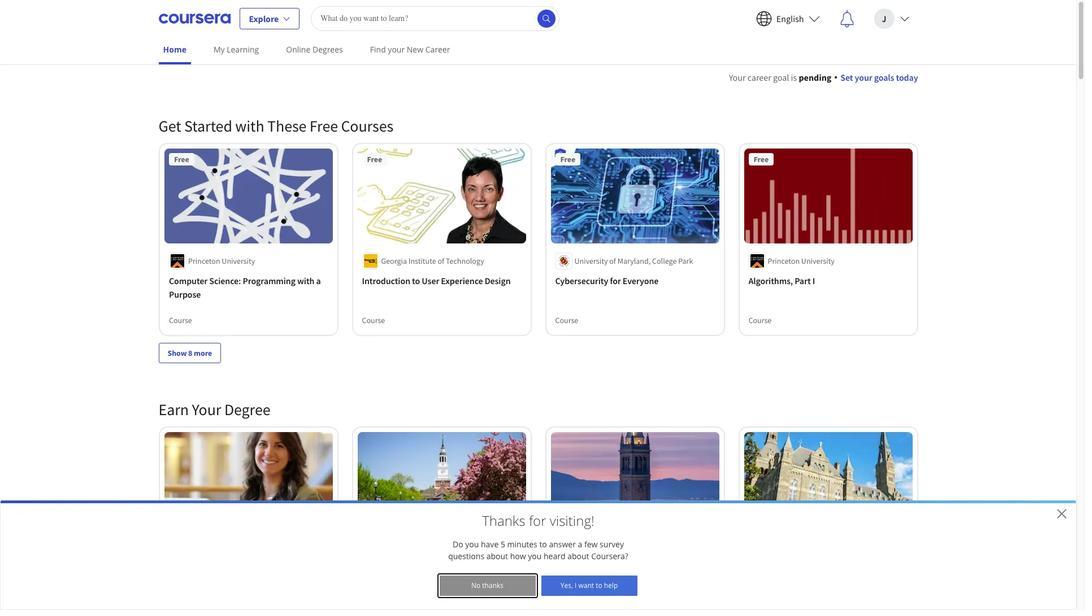 Task type: locate. For each thing, give the bounding box(es) containing it.
set your goals today
[[841, 72, 918, 83]]

show 8 more
[[168, 348, 212, 358]]

computer science: programming with a purpose
[[169, 275, 321, 300]]

1 vertical spatial computer
[[456, 559, 495, 570]]

these
[[267, 116, 307, 136]]

0 horizontal spatial computer
[[169, 275, 207, 286]]

1 vertical spatial a
[[578, 539, 582, 550]]

to left user
[[412, 275, 420, 286]]

a right programming
[[316, 275, 321, 286]]

course down algorithms,
[[749, 315, 772, 325]]

0 vertical spatial to
[[412, 275, 420, 286]]

you
[[465, 539, 479, 550], [528, 551, 542, 562]]

no thanks
[[471, 581, 504, 591]]

1 horizontal spatial with
[[297, 275, 314, 286]]

1 horizontal spatial in
[[655, 559, 663, 570]]

find your new career link
[[366, 37, 455, 62]]

0 vertical spatial earn
[[159, 399, 189, 420]]

home
[[163, 44, 186, 55]]

earn a degree
[[571, 596, 616, 607]]

career
[[425, 44, 450, 55]]

course down introduction
[[362, 315, 385, 325]]

goal
[[773, 72, 789, 83]]

in
[[447, 559, 454, 570], [655, 559, 663, 570]]

your
[[388, 44, 405, 55], [855, 72, 872, 83]]

computer
[[169, 275, 207, 286], [456, 559, 495, 570]]

course for algorithms, part i
[[749, 315, 772, 325]]

to inside do you have 5 minutes to answer a few survey questions about how you heard about coursera?
[[539, 539, 547, 550]]

thanks
[[482, 581, 504, 591]]

courses
[[341, 116, 393, 136]]

computer inside the master of engineering in computer engineering
[[456, 559, 495, 570]]

free for cybersecurity for everyone
[[560, 154, 575, 164]]

minutes
[[507, 539, 537, 550]]

engineering for master of advanced study in engineering
[[665, 559, 711, 570]]

a left few
[[578, 539, 582, 550]]

university up cybersecurity
[[575, 256, 608, 266]]

my learning link
[[209, 37, 264, 62]]

2 master from the left
[[555, 559, 581, 570]]

princeton university for part
[[768, 256, 835, 266]]

1 horizontal spatial your
[[729, 72, 746, 83]]

master of advanced study in engineering
[[555, 559, 711, 570]]

master
[[362, 559, 388, 570], [555, 559, 581, 570]]

want
[[578, 581, 594, 591]]

1 in from the left
[[447, 559, 454, 570]]

is
[[791, 72, 797, 83]]

0 horizontal spatial master
[[362, 559, 388, 570]]

1 master from the left
[[362, 559, 388, 570]]

learning
[[227, 44, 259, 55]]

i right part
[[813, 275, 815, 286]]

✕
[[1057, 504, 1067, 523]]

free for algorithms, part i
[[754, 154, 769, 164]]

about
[[486, 551, 508, 562], [568, 551, 589, 562]]

your right find
[[388, 44, 405, 55]]

university up algorithms, part i link
[[801, 256, 835, 266]]

None search field
[[311, 6, 560, 31]]

princeton university for science:
[[188, 256, 255, 266]]

with
[[235, 116, 264, 136], [297, 275, 314, 286]]

1 princeton from the left
[[188, 256, 220, 266]]

computer science: programming with a purpose link
[[169, 274, 328, 301]]

about down 5
[[486, 551, 508, 562]]

started
[[184, 116, 232, 136]]

earn
[[159, 399, 189, 420], [571, 596, 586, 607]]

course
[[169, 315, 192, 325], [362, 315, 385, 325], [555, 315, 578, 325], [749, 315, 772, 325]]

1 horizontal spatial a
[[578, 539, 582, 550]]

coursera?
[[591, 551, 628, 562]]

master inside the master of engineering in computer engineering
[[362, 559, 388, 570]]

0 vertical spatial i
[[813, 275, 815, 286]]

0 horizontal spatial your
[[192, 399, 221, 420]]

earn for earn a degree
[[571, 596, 586, 607]]

1 vertical spatial you
[[528, 551, 542, 562]]

for left everyone
[[610, 275, 621, 286]]

2 horizontal spatial to
[[596, 581, 602, 591]]

no thanks button
[[439, 576, 536, 596]]

your left degree
[[192, 399, 221, 420]]

engineering
[[399, 559, 445, 570], [665, 559, 711, 570], [362, 572, 408, 583]]

questions
[[448, 551, 484, 562]]

0 vertical spatial for
[[610, 275, 621, 286]]

0 vertical spatial your
[[388, 44, 405, 55]]

princeton university up science:
[[188, 256, 255, 266]]

0 horizontal spatial princeton university
[[188, 256, 255, 266]]

What do you want to learn? text field
[[311, 6, 560, 31]]

survey
[[600, 539, 624, 550]]

1 horizontal spatial about
[[568, 551, 589, 562]]

in right study
[[655, 559, 663, 570]]

of for master of advanced study in engineering
[[583, 559, 591, 570]]

to left "help"
[[596, 581, 602, 591]]

0 horizontal spatial to
[[412, 275, 420, 286]]

1 horizontal spatial i
[[813, 275, 815, 286]]

0 horizontal spatial princeton
[[188, 256, 220, 266]]

0 horizontal spatial a
[[316, 275, 321, 286]]

1 princeton university from the left
[[188, 256, 255, 266]]

0 horizontal spatial you
[[465, 539, 479, 550]]

0 horizontal spatial earn
[[159, 399, 189, 420]]

everyone
[[623, 275, 659, 286]]

get started with these free courses
[[159, 116, 393, 136]]

no
[[471, 581, 481, 591]]

introduction to user experience design link
[[362, 274, 521, 287]]

1 horizontal spatial your
[[855, 72, 872, 83]]

0 vertical spatial a
[[316, 275, 321, 286]]

online degrees
[[286, 44, 343, 55]]

1 vertical spatial to
[[539, 539, 547, 550]]

university of california, berkeley
[[575, 539, 682, 550]]

for for cybersecurity
[[610, 275, 621, 286]]

1 horizontal spatial computer
[[456, 559, 495, 570]]

1 course from the left
[[169, 315, 192, 325]]

0 horizontal spatial about
[[486, 551, 508, 562]]

part
[[795, 275, 811, 286]]

princeton for algorithms,
[[768, 256, 800, 266]]

a inside computer science: programming with a purpose
[[316, 275, 321, 286]]

california,
[[618, 539, 652, 550]]

explore button
[[239, 8, 300, 29]]

i inside button
[[575, 581, 577, 591]]

1 vertical spatial with
[[297, 275, 314, 286]]

princeton up "algorithms, part i"
[[768, 256, 800, 266]]

thanks for visiting!
[[482, 511, 594, 530]]

i
[[813, 275, 815, 286], [575, 581, 577, 591]]

of inside the master of engineering in computer engineering
[[390, 559, 397, 570]]

my
[[214, 44, 225, 55]]

about down few
[[568, 551, 589, 562]]

computer up the no at the left bottom of the page
[[456, 559, 495, 570]]

2 horizontal spatial a
[[588, 596, 592, 607]]

4 course from the left
[[749, 315, 772, 325]]

1 horizontal spatial to
[[539, 539, 547, 550]]

purpose
[[169, 289, 200, 300]]

1 vertical spatial i
[[575, 581, 577, 591]]

2 princeton from the left
[[768, 256, 800, 266]]

degree
[[224, 399, 270, 420]]

main content containing get started with these free courses
[[0, 57, 1077, 610]]

with right programming
[[297, 275, 314, 286]]

earn your degree collection element
[[152, 381, 925, 610]]

set your goals today button
[[835, 71, 918, 84]]

1 vertical spatial for
[[529, 511, 546, 530]]

show
[[168, 348, 187, 358]]

0 vertical spatial you
[[465, 539, 479, 550]]

0 vertical spatial your
[[729, 72, 746, 83]]

with left these
[[235, 116, 264, 136]]

0 horizontal spatial your
[[388, 44, 405, 55]]

1 horizontal spatial for
[[610, 275, 621, 286]]

of for university of california, berkeley
[[609, 539, 616, 550]]

your career goal is pending
[[729, 72, 832, 83]]

1 vertical spatial your
[[855, 72, 872, 83]]

university
[[221, 256, 255, 266], [575, 256, 608, 266], [801, 256, 835, 266], [575, 539, 608, 550]]

computer up purpose
[[169, 275, 207, 286]]

to up heard in the bottom of the page
[[539, 539, 547, 550]]

0 horizontal spatial in
[[447, 559, 454, 570]]

your right set
[[855, 72, 872, 83]]

2 course from the left
[[362, 315, 385, 325]]

0 horizontal spatial i
[[575, 581, 577, 591]]

you up questions
[[465, 539, 479, 550]]

science:
[[209, 275, 241, 286]]

yes,
[[561, 581, 573, 591]]

princeton university up part
[[768, 256, 835, 266]]

1 vertical spatial earn
[[571, 596, 586, 607]]

for up minutes
[[529, 511, 546, 530]]

main content
[[0, 57, 1077, 610]]

set
[[841, 72, 853, 83]]

your inside set your goals today dropdown button
[[855, 72, 872, 83]]

english button
[[747, 0, 829, 36]]

course down cybersecurity
[[555, 315, 578, 325]]

with inside computer science: programming with a purpose
[[297, 275, 314, 286]]

master for master of advanced study in engineering
[[555, 559, 581, 570]]

your inside find your new career "link"
[[388, 44, 405, 55]]

1 horizontal spatial master
[[555, 559, 581, 570]]

1 horizontal spatial princeton university
[[768, 256, 835, 266]]

in inside the master of engineering in computer engineering
[[447, 559, 454, 570]]

princeton up science:
[[188, 256, 220, 266]]

j
[[882, 13, 886, 24]]

a left degree
[[588, 596, 592, 607]]

cybersecurity for everyone link
[[555, 274, 715, 287]]

princeton
[[188, 256, 220, 266], [768, 256, 800, 266]]

2 vertical spatial to
[[596, 581, 602, 591]]

in down do at left
[[447, 559, 454, 570]]

course down purpose
[[169, 315, 192, 325]]

a
[[316, 275, 321, 286], [578, 539, 582, 550], [588, 596, 592, 607]]

i right yes,
[[575, 581, 577, 591]]

1 horizontal spatial princeton
[[768, 256, 800, 266]]

degree
[[593, 596, 616, 607]]

for inside get started with these free courses collection element
[[610, 275, 621, 286]]

computer inside computer science: programming with a purpose
[[169, 275, 207, 286]]

line chart image
[[752, 135, 766, 149]]

0 horizontal spatial with
[[235, 116, 264, 136]]

0 vertical spatial computer
[[169, 275, 207, 286]]

3 course from the left
[[555, 315, 578, 325]]

1 horizontal spatial earn
[[571, 596, 586, 607]]

0 horizontal spatial for
[[529, 511, 546, 530]]

you right how
[[528, 551, 542, 562]]

free
[[310, 116, 338, 136], [174, 154, 189, 164], [367, 154, 382, 164], [560, 154, 575, 164], [754, 154, 769, 164]]

coursera image
[[159, 9, 230, 27]]

your left the career
[[729, 72, 746, 83]]

study
[[631, 559, 654, 570]]

i inside 'main content'
[[813, 275, 815, 286]]

2 princeton university from the left
[[768, 256, 835, 266]]

2 in from the left
[[655, 559, 663, 570]]

university up coursera?
[[575, 539, 608, 550]]



Task type: vqa. For each thing, say whether or not it's contained in the screenshot.
generate
no



Task type: describe. For each thing, give the bounding box(es) containing it.
cybersecurity
[[555, 275, 608, 286]]

2 vertical spatial a
[[588, 596, 592, 607]]

to inside 'link'
[[412, 275, 420, 286]]

pending
[[799, 72, 832, 83]]

institute
[[408, 256, 436, 266]]

princeton for computer
[[188, 256, 220, 266]]

goals
[[874, 72, 894, 83]]

course for computer science: programming with a purpose
[[169, 315, 192, 325]]

of for master of engineering in computer engineering
[[390, 559, 397, 570]]

university of maryland, college park
[[575, 256, 693, 266]]

visiting!
[[550, 511, 594, 530]]

my learning
[[214, 44, 259, 55]]

heard
[[544, 551, 565, 562]]

do
[[453, 539, 463, 550]]

explore
[[249, 13, 279, 24]]

1 about from the left
[[486, 551, 508, 562]]

algorithms, part i link
[[749, 274, 908, 287]]

show 8 more button
[[159, 343, 221, 363]]

home link
[[159, 37, 191, 64]]

help
[[604, 581, 618, 591]]

master of engineering in computer engineering link
[[362, 557, 521, 585]]

do you have 5 minutes to answer a few survey questions about how you heard about coursera?
[[448, 539, 628, 562]]

introduction to user experience design
[[362, 275, 511, 286]]

career
[[748, 72, 771, 83]]

english
[[776, 13, 804, 24]]

for for thanks
[[529, 511, 546, 530]]

cybersecurity for everyone
[[555, 275, 659, 286]]

have
[[481, 539, 499, 550]]

answer
[[549, 539, 576, 550]]

j button
[[865, 0, 918, 36]]

technology
[[446, 256, 484, 266]]

online
[[286, 44, 310, 55]]

earn your degree
[[159, 399, 270, 420]]

park
[[678, 256, 693, 266]]

course for cybersecurity for everyone
[[555, 315, 578, 325]]

earn for earn your degree
[[159, 399, 189, 420]]

maryland,
[[618, 256, 651, 266]]

a inside do you have 5 minutes to answer a few survey questions about how you heard about coursera?
[[578, 539, 582, 550]]

0 vertical spatial with
[[235, 116, 264, 136]]

introduction
[[362, 275, 410, 286]]

experience
[[441, 275, 483, 286]]

master of advanced study in engineering link
[[555, 557, 715, 571]]

✕ button
[[1057, 504, 1067, 523]]

1 horizontal spatial you
[[528, 551, 542, 562]]

thanks
[[482, 511, 525, 530]]

course for introduction to user experience design
[[362, 315, 385, 325]]

1 vertical spatial your
[[192, 399, 221, 420]]

college
[[652, 256, 677, 266]]

free for introduction to user experience design
[[367, 154, 382, 164]]

today
[[896, 72, 918, 83]]

user
[[422, 275, 439, 286]]

your for find
[[388, 44, 405, 55]]

find
[[370, 44, 386, 55]]

master for master of engineering in computer engineering
[[362, 559, 388, 570]]

georgia
[[381, 256, 407, 266]]

university inside earn your degree collection element
[[575, 539, 608, 550]]

free for computer science: programming with a purpose
[[174, 154, 189, 164]]

design
[[485, 275, 511, 286]]

to inside button
[[596, 581, 602, 591]]

programming
[[242, 275, 295, 286]]

5
[[501, 539, 505, 550]]

new
[[407, 44, 423, 55]]

few
[[584, 539, 598, 550]]

engineering for master of engineering in computer engineering
[[362, 572, 408, 583]]

in inside master of advanced study in engineering link
[[655, 559, 663, 570]]

advanced
[[592, 559, 630, 570]]

yes, i want to help
[[561, 581, 618, 591]]

your for set
[[855, 72, 872, 83]]

repeat image
[[752, 155, 766, 169]]

algorithms,
[[749, 275, 793, 286]]

get
[[159, 116, 181, 136]]

degrees
[[313, 44, 343, 55]]

georgia institute of technology
[[381, 256, 484, 266]]

get started with these free courses collection element
[[152, 98, 925, 381]]

8
[[188, 348, 192, 358]]

more
[[194, 348, 212, 358]]

master of engineering in computer engineering
[[362, 559, 495, 583]]

of for university of maryland, college park
[[609, 256, 616, 266]]

algorithms, part i
[[749, 275, 815, 286]]

find your new career
[[370, 44, 450, 55]]

yes, i want to help button
[[541, 576, 637, 596]]

how
[[510, 551, 526, 562]]

online degrees link
[[282, 37, 347, 62]]

2 about from the left
[[568, 551, 589, 562]]

university up science:
[[221, 256, 255, 266]]



